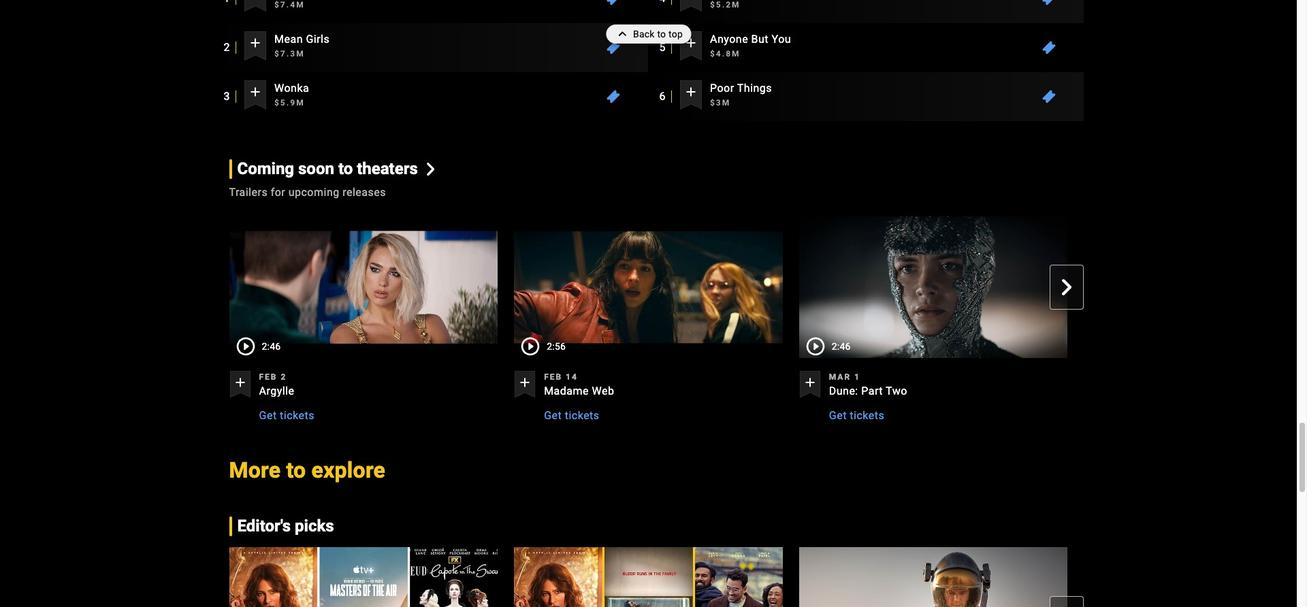 Task type: locate. For each thing, give the bounding box(es) containing it.
14
[[566, 372, 578, 382]]

2:56
[[547, 341, 566, 352]]

0 horizontal spatial 2:46
[[262, 341, 281, 352]]

poor
[[710, 82, 734, 95]]

coming
[[237, 160, 294, 179]]

2 horizontal spatial tickets
[[850, 409, 884, 422]]

to right soon
[[338, 160, 353, 179]]

get tickets for argylle
[[259, 409, 314, 422]]

get tickets down the argylle
[[259, 409, 314, 422]]

to inside button
[[657, 29, 666, 39]]

mean girls $7.3m
[[274, 33, 330, 59]]

get tickets button for madame
[[544, 402, 605, 424]]

get tickets down dune:
[[829, 409, 884, 422]]

2 2:46 group from the left
[[799, 212, 1068, 363]]

girls
[[306, 33, 330, 46]]

1 tickets from the left
[[280, 409, 314, 422]]

to for explore
[[286, 458, 306, 483]]

2:46 for dune: part two
[[832, 341, 851, 352]]

1 horizontal spatial 2:46
[[832, 341, 851, 352]]

tickets down madame
[[565, 409, 599, 422]]

2
[[224, 41, 230, 54], [281, 372, 287, 382]]

1 horizontal spatial get
[[544, 409, 562, 422]]

dune:
[[829, 385, 858, 398]]

add image
[[683, 0, 699, 2], [683, 35, 699, 51], [517, 374, 533, 391], [802, 374, 818, 391]]

feb left 14
[[544, 372, 562, 382]]

feb inside feb 14 madame web
[[544, 372, 562, 382]]

0 horizontal spatial get tickets button
[[259, 402, 320, 424]]

1 vertical spatial 2
[[281, 372, 287, 382]]

add image left $7.4m
[[247, 0, 263, 2]]

1 horizontal spatial tickets
[[565, 409, 599, 422]]

get tickets button down madame
[[544, 402, 605, 424]]

3 tickets from the left
[[850, 409, 884, 422]]

2:46 link for argylle
[[229, 212, 498, 363]]

mean
[[274, 33, 303, 46]]

production art image
[[229, 547, 498, 607], [799, 547, 1068, 607]]

add image
[[247, 0, 263, 2], [247, 35, 263, 51], [247, 84, 263, 100], [683, 84, 699, 100], [232, 374, 248, 391]]

get for madame
[[544, 409, 562, 422]]

2 horizontal spatial to
[[657, 29, 666, 39]]

back
[[633, 29, 655, 39]]

tickets
[[280, 409, 314, 422], [565, 409, 599, 422], [850, 409, 884, 422]]

1 get from the left
[[259, 409, 277, 422]]

to
[[657, 29, 666, 39], [338, 160, 353, 179], [286, 458, 306, 483]]

0 horizontal spatial get
[[259, 409, 277, 422]]

0 horizontal spatial get tickets
[[259, 409, 314, 422]]

2 inside feb 2 argylle
[[281, 372, 287, 382]]

mar
[[829, 372, 851, 382]]

3 get tickets button from the left
[[829, 402, 890, 424]]

things
[[737, 82, 772, 95]]

add image for mean girls
[[247, 35, 263, 51]]

wonkashowtimes link image
[[605, 89, 622, 105]]

to up 5
[[657, 29, 666, 39]]

1 horizontal spatial poster image
[[1084, 547, 1307, 607]]

but
[[751, 33, 769, 46]]

2:46 up feb 2 argylle
[[262, 341, 281, 352]]

get tickets button down part
[[829, 402, 890, 424]]

tickets for madame
[[565, 409, 599, 422]]

1 2:46 group from the left
[[229, 212, 498, 363]]

get down dune:
[[829, 409, 847, 422]]

get tickets button for argylle
[[259, 402, 320, 424]]

2 up the argylle
[[281, 372, 287, 382]]

get tickets
[[259, 409, 314, 422], [544, 409, 599, 422], [829, 409, 884, 422]]

0 horizontal spatial to
[[286, 458, 306, 483]]

2 vertical spatial to
[[286, 458, 306, 483]]

1 get tickets from the left
[[259, 409, 314, 422]]

tickets down part
[[850, 409, 884, 422]]

trailers
[[229, 186, 268, 199]]

feb inside feb 2 argylle
[[259, 372, 277, 382]]

feb up the argylle
[[259, 372, 277, 382]]

1 vertical spatial to
[[338, 160, 353, 179]]

1 2:46 from the left
[[262, 341, 281, 352]]

0 vertical spatial to
[[657, 29, 666, 39]]

$5.9m
[[274, 98, 305, 108]]

feb
[[259, 372, 277, 382], [544, 372, 562, 382]]

2 get tickets from the left
[[544, 409, 599, 422]]

2 poster image from the left
[[1084, 547, 1307, 607]]

get tickets for madame
[[544, 409, 599, 422]]

madame
[[544, 385, 589, 398]]

tickets down the argylle
[[280, 409, 314, 422]]

1 horizontal spatial 2:46 group
[[799, 212, 1068, 363]]

2 horizontal spatial get tickets
[[829, 409, 884, 422]]

2 horizontal spatial get
[[829, 409, 847, 422]]

0 horizontal spatial tickets
[[280, 409, 314, 422]]

0 horizontal spatial 2:46 link
[[229, 212, 498, 363]]

get tickets button
[[259, 402, 320, 424], [544, 402, 605, 424], [829, 402, 890, 424]]

upcoming
[[288, 186, 339, 199]]

2 up '3'
[[224, 41, 230, 54]]

0 horizontal spatial production art image
[[229, 547, 498, 607]]

3 get from the left
[[829, 409, 847, 422]]

get tickets button down the argylle
[[259, 402, 320, 424]]

add image left mean
[[247, 35, 263, 51]]

2:46 link
[[229, 212, 498, 363], [799, 212, 1068, 363]]

get down madame
[[544, 409, 562, 422]]

2 2:46 from the left
[[832, 341, 851, 352]]

add image right 5
[[683, 35, 699, 51]]

1 get tickets button from the left
[[259, 402, 320, 424]]

3 get tickets from the left
[[829, 409, 884, 422]]

2:46
[[262, 341, 281, 352], [832, 341, 851, 352]]

1 horizontal spatial get tickets
[[544, 409, 599, 422]]

2 feb from the left
[[544, 372, 562, 382]]

poster image
[[514, 547, 783, 607], [1084, 547, 1307, 607]]

2 get from the left
[[544, 409, 562, 422]]

back to top
[[633, 29, 683, 39]]

back to top button
[[606, 25, 691, 44]]

1 2:46 link from the left
[[229, 212, 498, 363]]

migrationshowtimes link image
[[1041, 0, 1057, 7]]

add image for poor things
[[683, 84, 699, 100]]

1 feb from the left
[[259, 372, 277, 382]]

2:46 group
[[229, 212, 498, 363], [799, 212, 1068, 363]]

group
[[213, 212, 1307, 424], [229, 212, 498, 424], [514, 212, 783, 424], [799, 212, 1068, 424], [1084, 212, 1307, 424], [1084, 212, 1307, 363], [213, 547, 1307, 607], [229, 547, 498, 607], [514, 547, 783, 607], [799, 547, 1068, 607], [1084, 547, 1307, 607]]

2:46 group for argylle
[[229, 212, 498, 363]]

0 horizontal spatial 2:46 group
[[229, 212, 498, 363]]

to for top
[[657, 29, 666, 39]]

to right the more
[[286, 458, 306, 483]]

1 horizontal spatial 2:46 link
[[799, 212, 1068, 363]]

feb 14 madame web
[[544, 372, 614, 398]]

web
[[592, 385, 614, 398]]

add image right 6
[[683, 84, 699, 100]]

0 horizontal spatial 2
[[224, 41, 230, 54]]

2 horizontal spatial get tickets button
[[829, 402, 890, 424]]

2 tickets from the left
[[565, 409, 599, 422]]

add image right '3'
[[247, 84, 263, 100]]

2:46 up 'mar'
[[832, 341, 851, 352]]

coming soon to theaters link
[[229, 160, 437, 179]]

1 horizontal spatial get tickets button
[[544, 402, 605, 424]]

add image left feb 2 argylle
[[232, 374, 248, 391]]

expand less image
[[614, 25, 633, 44]]

2 get tickets button from the left
[[544, 402, 605, 424]]

1 production art image from the left
[[229, 547, 498, 607]]

get
[[259, 409, 277, 422], [544, 409, 562, 422], [829, 409, 847, 422]]

6
[[659, 90, 666, 103]]

1 horizontal spatial production art image
[[799, 547, 1068, 607]]

add image left $5.2m
[[683, 0, 699, 2]]

2:56 link
[[514, 212, 783, 363]]

0 horizontal spatial feb
[[259, 372, 277, 382]]

get for dune:
[[829, 409, 847, 422]]

trailers for upcoming releases
[[229, 186, 386, 199]]

1 horizontal spatial 2
[[281, 372, 287, 382]]

2 2:46 link from the left
[[799, 212, 1068, 363]]

0 horizontal spatial poster image
[[514, 547, 783, 607]]

get tickets down madame
[[544, 409, 599, 422]]

1 poster image from the left
[[514, 547, 783, 607]]

wonka $5.9m
[[274, 82, 309, 108]]

mean girlsshowtimes link image
[[605, 40, 622, 56]]

get for argylle
[[259, 409, 277, 422]]

get down the argylle
[[259, 409, 277, 422]]

mar 1 dune: part two
[[829, 372, 907, 398]]

1 horizontal spatial to
[[338, 160, 353, 179]]

1 horizontal spatial feb
[[544, 372, 562, 382]]

1
[[854, 372, 860, 382]]



Task type: vqa. For each thing, say whether or not it's contained in the screenshot.
star inline image
no



Task type: describe. For each thing, give the bounding box(es) containing it.
explore
[[311, 458, 385, 483]]

poor things $3m
[[710, 82, 772, 108]]

$7.4m
[[274, 0, 305, 10]]

2:46 link for dune: part two
[[799, 212, 1068, 363]]

more
[[229, 458, 281, 483]]

2:46 for argylle
[[262, 341, 281, 352]]

soon
[[298, 160, 334, 179]]

tickets for argylle
[[280, 409, 314, 422]]

coming soon to theaters
[[237, 160, 418, 179]]

add image left 'mar'
[[802, 374, 818, 391]]

editor's
[[237, 517, 291, 536]]

two
[[886, 385, 907, 398]]

5
[[659, 41, 666, 54]]

group containing madame web
[[514, 212, 783, 424]]

add image for $7.4m
[[247, 0, 263, 2]]

top
[[668, 29, 683, 39]]

$4.8m
[[710, 49, 740, 59]]

for
[[271, 186, 285, 199]]

feb 2 argylle
[[259, 372, 294, 398]]

dune: part two image
[[799, 212, 1068, 363]]

chevron right inline image
[[1059, 279, 1075, 296]]

madame web image
[[514, 212, 783, 363]]

wonka
[[274, 82, 309, 95]]

official trailer image
[[1084, 212, 1307, 363]]

poor thingsshowtimes link image
[[1041, 89, 1057, 105]]

feb for argylle
[[259, 372, 277, 382]]

part
[[861, 385, 883, 398]]

2:56 group
[[514, 212, 783, 363]]

anyone but you $4.8m
[[710, 33, 791, 59]]

$7.4m link
[[266, 0, 597, 15]]

$5.2m link
[[702, 0, 1033, 15]]

editor's picks
[[237, 517, 334, 536]]

you
[[772, 33, 791, 46]]

chevron right inline image
[[424, 163, 437, 176]]

group containing dune: part two
[[799, 212, 1068, 424]]

tickets for dune:
[[850, 409, 884, 422]]

$3m
[[710, 98, 731, 108]]

2:46 group for dune: part two
[[799, 212, 1068, 363]]

2 production art image from the left
[[799, 547, 1068, 607]]

add image left madame
[[517, 374, 533, 391]]

$7.3m
[[274, 49, 305, 59]]

get tickets button for dune:
[[829, 402, 890, 424]]

add image for wonka
[[247, 84, 263, 100]]

argylle image
[[229, 212, 498, 363]]

theaters
[[357, 160, 418, 179]]

more to explore
[[229, 458, 385, 483]]

anyone
[[710, 33, 748, 46]]

0 vertical spatial 2
[[224, 41, 230, 54]]

picks
[[295, 517, 334, 536]]

$5.2m
[[710, 0, 740, 10]]

get tickets for dune:
[[829, 409, 884, 422]]

3
[[224, 90, 230, 103]]

argylle
[[259, 385, 294, 398]]

feb for madame web
[[544, 372, 562, 382]]

releases
[[343, 186, 386, 199]]

anyone but youshowtimes link image
[[1041, 40, 1057, 56]]

the beekeepershowtimes link image
[[605, 0, 622, 7]]



